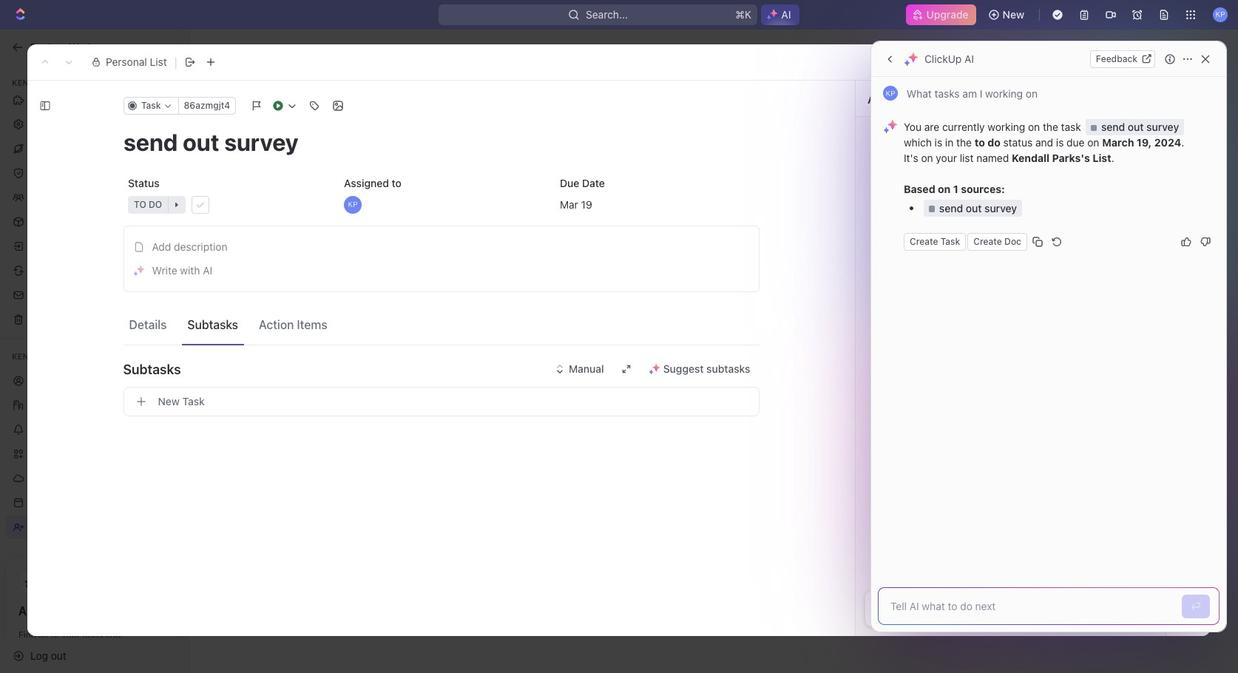 Task type: vqa. For each thing, say whether or not it's contained in the screenshot.
right business time image
no



Task type: describe. For each thing, give the bounding box(es) containing it.
1
[[953, 183, 959, 195]]

1 vertical spatial .
[[1112, 152, 1115, 164]]

86azmgjt4
[[183, 100, 230, 111]]

feedback
[[1096, 53, 1138, 64]]

1 horizontal spatial activity
[[1174, 116, 1203, 125]]

0 vertical spatial kp button
[[1209, 3, 1232, 27]]

ai button
[[761, 4, 799, 25]]

subtasks button
[[123, 351, 759, 387]]

details button
[[123, 311, 173, 338]]

workspace
[[69, 40, 122, 53]]

security & permissions link
[[6, 161, 183, 185]]

to inside button
[[57, 40, 66, 53]]

survey for the bottommost 'send out survey' link
[[985, 202, 1017, 214]]

clickapps link
[[6, 63, 183, 87]]

0 vertical spatial working
[[985, 87, 1023, 100]]

referrals
[[621, 377, 677, 394]]

turn
[[554, 377, 584, 394]]

add
[[152, 240, 171, 253]]

turn your referrals into revenue - join clickup's affiliate program
[[554, 377, 874, 410]]

kp for top the kp "dropdown button"
[[1216, 10, 1225, 19]]

suggest subtasks button
[[640, 357, 759, 381]]

ai inside ai button
[[781, 8, 791, 21]]

log
[[30, 649, 48, 662]]

1 horizontal spatial out
[[966, 202, 982, 214]]

. inside ". it's on your list named"
[[1182, 136, 1185, 149]]

to inside dropdown button
[[134, 199, 146, 210]]

your for find all of your apps and integrations in our new app center!
[[62, 630, 80, 641]]

our
[[81, 643, 94, 654]]

&
[[72, 166, 80, 179]]

kp for leftmost the kp "dropdown button"
[[348, 200, 357, 209]]

new task button
[[123, 387, 759, 416]]

mins
[[1125, 149, 1144, 161]]

date
[[956, 149, 975, 161]]

upgrade link
[[906, 4, 976, 25]]

write
[[152, 264, 177, 277]]

Tell AI what to do next text field
[[891, 598, 1172, 614]]

personal list link
[[106, 55, 167, 68]]

task sidebar content section
[[852, 81, 1166, 636]]

the inside the which is in the
[[956, 136, 972, 149]]

which is in the
[[904, 121, 1189, 149]]

new task
[[158, 395, 205, 408]]

you for you are currently working on the task
[[904, 121, 922, 133]]

parks's
[[1052, 152, 1090, 164]]

19,
[[1137, 136, 1152, 149]]

status
[[1003, 136, 1033, 149]]

task for new task
[[182, 395, 205, 408]]

send for the bottommost 'send out survey' link
[[939, 202, 963, 214]]

-
[[767, 377, 773, 394]]

you are currently working on the task
[[904, 121, 1084, 133]]

and inside the find all of your apps and integrations in our new app center!
[[106, 630, 121, 641]]

mar inside dropdown button
[[560, 198, 578, 210]]

⏎
[[1191, 600, 1201, 612]]

permissions
[[83, 166, 140, 179]]

in inside the which is in the
[[945, 136, 954, 149]]

clickup ai
[[925, 52, 974, 65]]

0 vertical spatial and
[[1036, 136, 1053, 149]]

details
[[129, 318, 167, 331]]

add description button
[[128, 235, 754, 259]]

suggest
[[663, 362, 704, 375]]

march
[[1102, 136, 1134, 149]]

suggest subtasks
[[663, 362, 750, 375]]

security
[[30, 166, 70, 179]]

feedback button
[[1090, 50, 1155, 68]]

on up the which is in the
[[1026, 87, 1038, 100]]

new for new task
[[158, 395, 180, 408]]

activity inside task sidebar content section
[[868, 90, 917, 107]]

create task
[[910, 236, 960, 247]]

into
[[680, 377, 705, 394]]

log out button
[[6, 644, 176, 668]]

learn more link
[[657, 424, 771, 471]]

19 inside task sidebar content section
[[1007, 149, 1016, 161]]

new
[[97, 643, 114, 654]]

manual
[[569, 362, 604, 375]]

with
[[180, 264, 200, 277]]

app inside the find all of your apps and integrations in our new app center!
[[117, 643, 133, 654]]

do for to do status and is due on march 19, 2024
[[988, 136, 1001, 149]]

assigned
[[344, 177, 389, 189]]

write with ai button
[[128, 259, 754, 283]]

description
[[174, 240, 227, 253]]

are
[[924, 121, 940, 133]]

subtasks for subtasks button on the left of page
[[188, 318, 238, 331]]

you for you set the due date to mar 19
[[885, 149, 901, 161]]

0 horizontal spatial kp button
[[339, 192, 543, 218]]

based on 1 sources:
[[904, 183, 1005, 195]]

mar 19 button
[[555, 192, 759, 218]]

0 vertical spatial app
[[18, 604, 41, 618]]

Edit task name text field
[[123, 128, 759, 156]]

named
[[977, 152, 1009, 164]]

create task button
[[904, 233, 966, 251]]

0 vertical spatial send out survey link
[[1091, 121, 1179, 133]]

on inside ". it's on your list named"
[[921, 152, 933, 164]]

0 vertical spatial mar
[[993, 56, 1009, 67]]

program
[[712, 392, 769, 410]]

mar inside task sidebar content section
[[988, 149, 1004, 161]]

mar 19
[[560, 198, 592, 210]]

send button
[[1108, 597, 1150, 621]]

rewards graphic@2x image
[[548, 108, 880, 347]]

integrations link
[[6, 88, 183, 111]]

find all of your apps and integrations in our new app center!
[[18, 630, 167, 654]]

to up named
[[975, 136, 985, 149]]

create doc
[[974, 236, 1022, 247]]

send
[[1116, 602, 1141, 615]]

survey for 'send out survey' link to the top
[[1147, 121, 1179, 133]]

learn more
[[679, 440, 748, 456]]

settings link
[[6, 112, 183, 136]]

action
[[259, 318, 294, 331]]

on left 1
[[938, 183, 951, 195]]

subtasks
[[707, 362, 750, 375]]

2 horizontal spatial out
[[1128, 121, 1144, 133]]

. it's on your list named
[[904, 136, 1187, 164]]

your for . it's on your list named
[[936, 152, 957, 164]]

doc
[[1005, 236, 1022, 247]]

on up status
[[1028, 121, 1040, 133]]



Task type: locate. For each thing, give the bounding box(es) containing it.
0 horizontal spatial the
[[922, 149, 935, 161]]

new inside button
[[158, 395, 180, 408]]

1 horizontal spatial is
[[1056, 136, 1064, 149]]

1 horizontal spatial your
[[588, 377, 618, 394]]

out right log
[[51, 649, 66, 662]]

you left it's
[[885, 149, 901, 161]]

integrations
[[30, 93, 87, 105]]

to right back
[[57, 40, 66, 53]]

0 vertical spatial do
[[988, 136, 1001, 149]]

center!
[[136, 643, 167, 654]]

all
[[39, 630, 48, 641]]

1 vertical spatial out
[[966, 202, 982, 214]]

status
[[128, 177, 159, 189]]

⌘k
[[736, 8, 752, 21]]

0 horizontal spatial app
[[18, 604, 41, 618]]

action items button
[[253, 311, 333, 338]]

19
[[1007, 149, 1016, 161], [581, 198, 592, 210]]

2 vertical spatial task
[[182, 395, 205, 408]]

learn
[[679, 440, 714, 456]]

0 vertical spatial ai
[[781, 8, 791, 21]]

apps
[[83, 630, 103, 641]]

2 vertical spatial ai
[[203, 264, 212, 277]]

send up "march"
[[1101, 121, 1125, 133]]

integrations
[[18, 643, 68, 654]]

your right "of"
[[62, 630, 80, 641]]

ai right clickup
[[965, 52, 974, 65]]

1 horizontal spatial and
[[1036, 136, 1053, 149]]

0 horizontal spatial send out survey
[[939, 202, 1017, 214]]

back to workspace button
[[6, 35, 175, 59]]

clickapps
[[30, 68, 78, 81]]

working up status
[[988, 121, 1025, 133]]

your inside the find all of your apps and integrations in our new app center!
[[62, 630, 80, 641]]

⏎ button
[[1182, 595, 1210, 618]]

1 horizontal spatial send out survey link
[[1091, 121, 1179, 133]]

subtasks for subtasks dropdown button
[[123, 361, 181, 377]]

0 vertical spatial task
[[141, 100, 161, 111]]

action items
[[259, 318, 327, 331]]

send
[[1101, 121, 1125, 133], [939, 202, 963, 214]]

create for create task
[[910, 236, 938, 247]]

1 vertical spatial do
[[148, 199, 162, 210]]

upgrade
[[927, 8, 969, 21]]

0 horizontal spatial do
[[148, 199, 162, 210]]

0 vertical spatial .
[[1182, 136, 1185, 149]]

personal
[[106, 55, 147, 68]]

send out survey for 'send out survey' link to the top
[[1101, 121, 1179, 133]]

0 horizontal spatial create
[[910, 236, 938, 247]]

mar down status
[[988, 149, 1004, 161]]

assigned to
[[344, 177, 401, 189]]

subtasks down with
[[188, 318, 238, 331]]

19 down due date
[[581, 198, 592, 210]]

new inside button
[[1003, 8, 1025, 21]]

of
[[51, 630, 59, 641]]

your down "manual"
[[588, 377, 618, 394]]

more
[[717, 440, 748, 456]]

1 vertical spatial 19
[[581, 198, 592, 210]]

do
[[988, 136, 1001, 149], [148, 199, 162, 210]]

0 vertical spatial send out survey
[[1101, 121, 1179, 133]]

0 vertical spatial you
[[904, 121, 922, 133]]

1 vertical spatial kp button
[[339, 192, 543, 218]]

tasks
[[935, 87, 960, 100]]

created on mar 7
[[944, 56, 1016, 67]]

ai right with
[[203, 264, 212, 277]]

task inside button
[[182, 395, 205, 408]]

. right 19,
[[1182, 136, 1185, 149]]

1 vertical spatial due
[[938, 149, 954, 161]]

and up "kendall" at the right top
[[1036, 136, 1053, 149]]

settings
[[30, 117, 70, 130]]

0 vertical spatial activity
[[868, 90, 917, 107]]

send out survey link up 19,
[[1091, 121, 1179, 133]]

send out survey up 19,
[[1101, 121, 1179, 133]]

is up kendall parks's list .
[[1056, 136, 1064, 149]]

send down "based on 1 sources:"
[[939, 202, 963, 214]]

the inside task sidebar content section
[[922, 149, 935, 161]]

out down sources:
[[966, 202, 982, 214]]

2 horizontal spatial kp
[[1216, 10, 1225, 19]]

1 horizontal spatial ai
[[781, 8, 791, 21]]

sources:
[[961, 183, 1005, 195]]

subtasks inside dropdown button
[[123, 361, 181, 377]]

kendall
[[1012, 152, 1050, 164]]

list
[[960, 152, 974, 164]]

on left "march"
[[1088, 136, 1100, 149]]

0 horizontal spatial out
[[51, 649, 66, 662]]

1 horizontal spatial you
[[904, 121, 922, 133]]

2 horizontal spatial task
[[941, 236, 960, 247]]

the up date
[[956, 136, 972, 149]]

new button
[[982, 3, 1033, 27]]

write with ai
[[152, 264, 212, 277]]

create doc button
[[968, 233, 1027, 251]]

is inside the which is in the
[[935, 136, 943, 149]]

1 horizontal spatial list
[[1093, 152, 1112, 164]]

1 vertical spatial in
[[71, 643, 78, 654]]

personal list |
[[106, 54, 177, 69]]

0 horizontal spatial 19
[[581, 198, 592, 210]]

survey down sources:
[[985, 202, 1017, 214]]

1 vertical spatial activity
[[1174, 116, 1203, 125]]

0 horizontal spatial list
[[150, 55, 167, 68]]

send out survey down sources:
[[939, 202, 1017, 214]]

2 vertical spatial your
[[62, 630, 80, 641]]

back
[[30, 40, 54, 53]]

activity
[[868, 90, 917, 107], [1174, 116, 1203, 125]]

security & permissions
[[30, 166, 140, 179]]

19 inside dropdown button
[[581, 198, 592, 210]]

to do button
[[123, 192, 327, 218]]

is down are
[[935, 136, 943, 149]]

on right created
[[980, 56, 990, 67]]

1 vertical spatial send
[[939, 202, 963, 214]]

in up you set the due date to mar 19
[[945, 136, 954, 149]]

due date
[[560, 177, 605, 189]]

2024
[[1155, 136, 1182, 149]]

log out
[[30, 649, 66, 662]]

2 create from the left
[[974, 236, 1002, 247]]

your left 'list'
[[936, 152, 957, 164]]

and up new
[[106, 630, 121, 641]]

1 horizontal spatial survey
[[1147, 121, 1179, 133]]

1 vertical spatial kp
[[886, 88, 896, 97]]

0 horizontal spatial in
[[71, 643, 78, 654]]

to down status
[[134, 199, 146, 210]]

do for to do
[[148, 199, 162, 210]]

in left the our
[[71, 643, 78, 654]]

app up find at the bottom of page
[[18, 604, 41, 618]]

1 vertical spatial app
[[117, 643, 133, 654]]

1 horizontal spatial new
[[1003, 8, 1025, 21]]

0 vertical spatial 19
[[1007, 149, 1016, 161]]

0 horizontal spatial you
[[885, 149, 901, 161]]

2 horizontal spatial your
[[936, 152, 957, 164]]

1 vertical spatial new
[[158, 395, 180, 408]]

survey
[[1147, 121, 1179, 133], [985, 202, 1017, 214]]

activity up which
[[868, 90, 917, 107]]

create inside the create task button
[[910, 236, 938, 247]]

task for create task
[[941, 236, 960, 247]]

1 horizontal spatial the
[[956, 136, 972, 149]]

0 horizontal spatial kp
[[348, 200, 357, 209]]

1 horizontal spatial do
[[988, 136, 1001, 149]]

list left |
[[150, 55, 167, 68]]

the left task
[[1043, 121, 1058, 133]]

do down status
[[148, 199, 162, 210]]

2 vertical spatial out
[[51, 649, 66, 662]]

app center
[[18, 604, 82, 618]]

on
[[980, 56, 990, 67], [1026, 87, 1038, 100], [1028, 121, 1040, 133], [1088, 136, 1100, 149], [921, 152, 933, 164], [938, 183, 951, 195]]

out inside button
[[51, 649, 66, 662]]

to inside task sidebar content section
[[977, 149, 986, 161]]

2 horizontal spatial ai
[[965, 52, 974, 65]]

. down "march"
[[1112, 152, 1115, 164]]

subtasks inside button
[[188, 318, 238, 331]]

1 vertical spatial and
[[106, 630, 121, 641]]

1 vertical spatial send out survey
[[939, 202, 1017, 214]]

1 horizontal spatial in
[[945, 136, 954, 149]]

1 vertical spatial survey
[[985, 202, 1017, 214]]

0 horizontal spatial survey
[[985, 202, 1017, 214]]

0 horizontal spatial ai
[[203, 264, 212, 277]]

2 horizontal spatial the
[[1043, 121, 1058, 133]]

you up which
[[904, 121, 922, 133]]

what tasks am i working on
[[904, 87, 1041, 100]]

0 vertical spatial in
[[945, 136, 954, 149]]

working right i
[[985, 87, 1023, 100]]

mar
[[993, 56, 1009, 67], [988, 149, 1004, 161], [560, 198, 578, 210]]

mar left 7
[[993, 56, 1009, 67]]

0 vertical spatial your
[[936, 152, 957, 164]]

send out survey for the bottommost 'send out survey' link
[[939, 202, 1017, 214]]

1 is from the left
[[935, 136, 943, 149]]

1 horizontal spatial send
[[1101, 121, 1125, 133]]

0 vertical spatial the
[[1043, 121, 1058, 133]]

7
[[1011, 56, 1016, 67]]

due down task
[[1067, 136, 1085, 149]]

ai
[[781, 8, 791, 21], [965, 52, 974, 65], [203, 264, 212, 277]]

your inside ". it's on your list named"
[[936, 152, 957, 164]]

am
[[963, 87, 977, 100]]

1 horizontal spatial app
[[117, 643, 133, 654]]

subtasks button
[[182, 311, 244, 338]]

send out survey link down sources:
[[929, 202, 1017, 214]]

1 horizontal spatial .
[[1182, 136, 1185, 149]]

to do
[[134, 199, 162, 210]]

1 horizontal spatial kp button
[[1209, 3, 1232, 27]]

what
[[907, 87, 932, 100]]

due left date
[[938, 149, 954, 161]]

2 is from the left
[[1056, 136, 1064, 149]]

to
[[57, 40, 66, 53], [975, 136, 985, 149], [977, 149, 986, 161], [391, 177, 401, 189], [134, 199, 146, 210]]

new for new
[[1003, 8, 1025, 21]]

list inside personal list |
[[150, 55, 167, 68]]

1 vertical spatial list
[[1093, 152, 1112, 164]]

1 horizontal spatial 19
[[1007, 149, 1016, 161]]

0 vertical spatial subtasks
[[188, 318, 238, 331]]

find
[[18, 630, 36, 641]]

task inside button
[[941, 236, 960, 247]]

1 horizontal spatial subtasks
[[188, 318, 238, 331]]

new
[[1003, 8, 1025, 21], [158, 395, 180, 408]]

do down you are currently working on the task
[[988, 136, 1001, 149]]

create inside create doc button
[[974, 236, 1002, 247]]

manual button
[[548, 357, 613, 381], [548, 357, 613, 381]]

to do status and is due on march 19, 2024
[[975, 136, 1182, 149]]

create
[[910, 236, 938, 247], [974, 236, 1002, 247]]

1 vertical spatial you
[[885, 149, 901, 161]]

12 mins
[[1113, 149, 1144, 161]]

ai inside write with ai button
[[203, 264, 212, 277]]

create down based
[[910, 236, 938, 247]]

0 vertical spatial survey
[[1147, 121, 1179, 133]]

list left 12
[[1093, 152, 1112, 164]]

clickup's
[[809, 377, 874, 394]]

0 horizontal spatial .
[[1112, 152, 1115, 164]]

due
[[560, 177, 579, 189]]

which
[[904, 136, 932, 149]]

subtasks up 'new task'
[[123, 361, 181, 377]]

survey up 2024
[[1147, 121, 1179, 133]]

ai right the ⌘k
[[781, 8, 791, 21]]

app
[[18, 604, 41, 618], [117, 643, 133, 654]]

your inside turn your referrals into revenue - join clickup's affiliate program
[[588, 377, 618, 394]]

create for create doc
[[974, 236, 1002, 247]]

the
[[1043, 121, 1058, 133], [956, 136, 972, 149], [922, 149, 935, 161]]

.
[[1182, 136, 1185, 149], [1112, 152, 1115, 164]]

1 create from the left
[[910, 236, 938, 247]]

0 vertical spatial send
[[1101, 121, 1125, 133]]

2 vertical spatial the
[[922, 149, 935, 161]]

0 vertical spatial new
[[1003, 8, 1025, 21]]

0 horizontal spatial new
[[158, 395, 180, 408]]

to right 'list'
[[977, 149, 986, 161]]

to right assigned
[[391, 177, 401, 189]]

you inside task sidebar content section
[[885, 149, 901, 161]]

1 vertical spatial ai
[[965, 52, 974, 65]]

create left doc at the right top of page
[[974, 236, 1002, 247]]

0 horizontal spatial due
[[938, 149, 954, 161]]

0 horizontal spatial task
[[141, 100, 161, 111]]

2 vertical spatial kp
[[348, 200, 357, 209]]

1 horizontal spatial create
[[974, 236, 1002, 247]]

kp
[[1216, 10, 1225, 19], [886, 88, 896, 97], [348, 200, 357, 209]]

out up 19,
[[1128, 121, 1144, 133]]

the right the 'set' at the right top of the page
[[922, 149, 935, 161]]

items
[[297, 318, 327, 331]]

send for 'send out survey' link to the top
[[1101, 121, 1125, 133]]

2 vertical spatial mar
[[560, 198, 578, 210]]

activity up 2024
[[1174, 116, 1203, 125]]

0 horizontal spatial and
[[106, 630, 121, 641]]

0 horizontal spatial activity
[[868, 90, 917, 107]]

due inside task sidebar content section
[[938, 149, 954, 161]]

task button
[[123, 97, 178, 115]]

1 vertical spatial send out survey link
[[929, 202, 1017, 214]]

working
[[985, 87, 1023, 100], [988, 121, 1025, 133]]

do inside dropdown button
[[148, 199, 162, 210]]

your
[[936, 152, 957, 164], [588, 377, 618, 394], [62, 630, 80, 641]]

kendall parks's list .
[[1012, 152, 1115, 164]]

1 vertical spatial mar
[[988, 149, 1004, 161]]

in inside the find all of your apps and integrations in our new app center!
[[71, 643, 78, 654]]

date
[[582, 177, 605, 189]]

1 vertical spatial working
[[988, 121, 1025, 133]]

it's
[[904, 152, 919, 164]]

on right the 'set' at the right top of the page
[[921, 152, 933, 164]]

19 down status
[[1007, 149, 1016, 161]]

1 vertical spatial the
[[956, 136, 972, 149]]

0 horizontal spatial send
[[939, 202, 963, 214]]

app right new
[[117, 643, 133, 654]]

1 horizontal spatial kp
[[886, 88, 896, 97]]

affiliate
[[659, 392, 708, 410]]

based
[[904, 183, 936, 195]]

0 vertical spatial due
[[1067, 136, 1085, 149]]

mar down due
[[560, 198, 578, 210]]

0 horizontal spatial send out survey link
[[929, 202, 1017, 214]]

task inside dropdown button
[[141, 100, 161, 111]]

1 horizontal spatial task
[[182, 395, 205, 408]]



